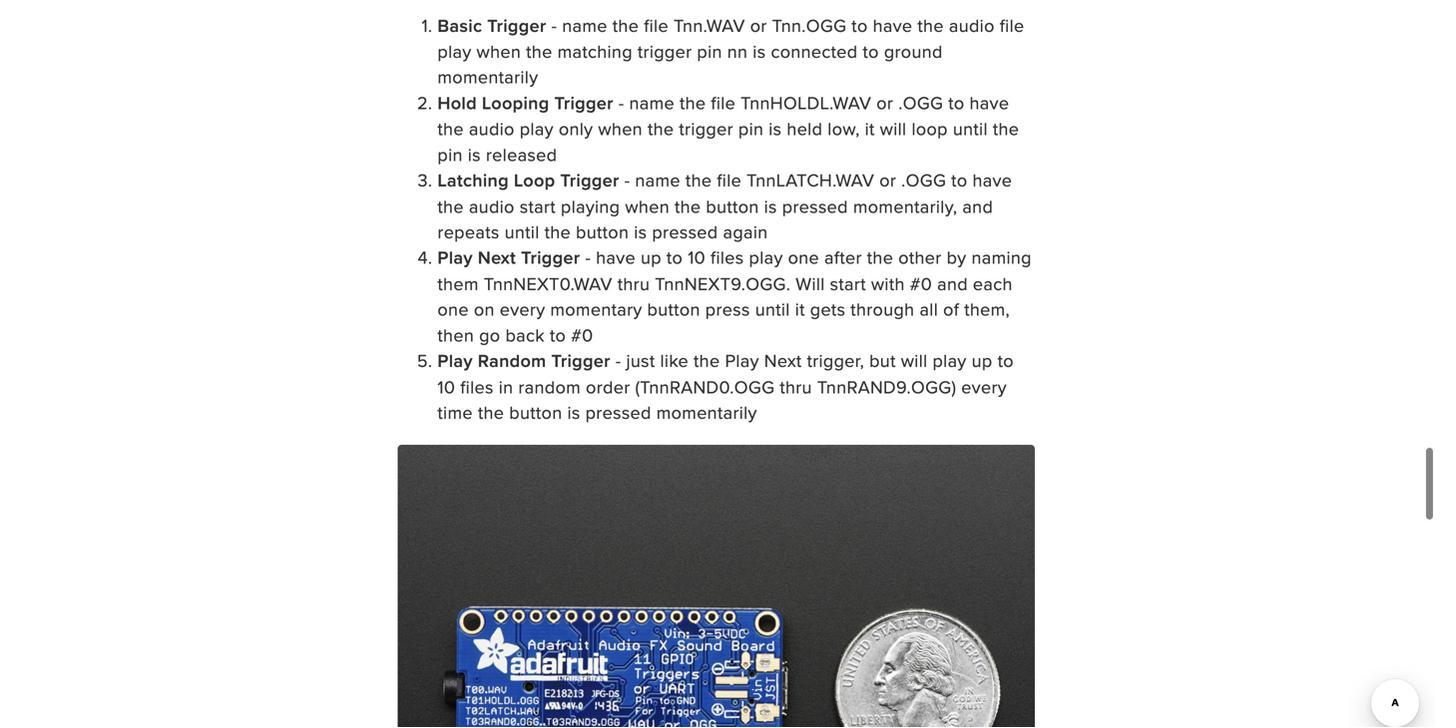 Task type: describe. For each thing, give the bounding box(es) containing it.
name for hold looping trigger
[[629, 90, 675, 115]]

basic
[[438, 12, 483, 38]]

button inside - just like the play next trigger, but will play up to 10 files in random order (tnnrand0.ogg thru tnnrand9.ogg) every time the button is pressed momentarily
[[509, 400, 563, 425]]

trigger for loop
[[561, 167, 620, 193]]

gets
[[810, 297, 846, 322]]

file for latching loop trigger
[[717, 167, 742, 193]]

loop
[[912, 116, 948, 141]]

latching
[[438, 167, 509, 193]]

- for play next trigger
[[585, 245, 591, 270]]

and inside the - name the file tnnlatch.wav or .ogg to have the audio start playing when the button is pressed momentarily, and repeats until the button is pressed again
[[963, 193, 994, 219]]

released
[[486, 142, 557, 167]]

low,
[[828, 116, 860, 141]]

pin inside - name the file tnn.wav or tnn.ogg to have the audio file play when the matching trigger pin nn is connected to ground momentarily
[[697, 38, 723, 64]]

files inside - have up to 10 files play one after the other by naming them tnnnext0.wav thru tnnnext9.ogg. will start with #0 and each one on every momentary button press until it gets through all of them, then go back to #0
[[711, 245, 744, 270]]

trigger for next
[[521, 245, 580, 271]]

held
[[787, 116, 823, 141]]

on
[[474, 297, 495, 322]]

ground
[[884, 38, 943, 64]]

by
[[947, 245, 967, 270]]

with
[[871, 271, 905, 296]]

will inside - just like the play next trigger, but will play up to 10 files in random order (tnnrand0.ogg thru tnnrand9.ogg) every time the button is pressed momentarily
[[901, 348, 928, 373]]

press
[[706, 297, 751, 322]]

hold
[[438, 90, 477, 116]]

play next trigger
[[438, 245, 580, 271]]

will inside - name the file tnnholdl.wav or .ogg to have the audio play only when the trigger pin is held low, it will loop until the pin is released
[[880, 116, 907, 141]]

them
[[438, 271, 479, 296]]

play inside - just like the play next trigger, but will play up to 10 files in random order (tnnrand0.ogg thru tnnrand9.ogg) every time the button is pressed momentarily
[[933, 348, 967, 373]]

play inside - just like the play next trigger, but will play up to 10 files in random order (tnnrand0.ogg thru tnnrand9.ogg) every time the button is pressed momentarily
[[725, 348, 760, 373]]

but
[[870, 348, 896, 373]]

time
[[438, 400, 473, 425]]

tnn.wav
[[674, 12, 746, 38]]

tnnholdl.wav
[[741, 90, 872, 115]]

start inside - have up to 10 files play one after the other by naming them tnnnext0.wav thru tnnnext9.ogg. will start with #0 and each one on every momentary button press until it gets through all of them, then go back to #0
[[830, 271, 866, 296]]

it inside - have up to 10 files play one after the other by naming them tnnnext0.wav thru tnnnext9.ogg. will start with #0 and each one on every momentary button press until it gets through all of them, then go back to #0
[[795, 297, 805, 322]]

other
[[899, 245, 942, 270]]

is up momentary
[[634, 219, 647, 245]]

the up tnnnext9.ogg.
[[675, 193, 701, 219]]

the up repeats
[[438, 193, 464, 219]]

have for latching loop trigger
[[973, 167, 1013, 193]]

1 vertical spatial one
[[438, 297, 469, 322]]

file for hold looping trigger
[[711, 90, 736, 115]]

.ogg for hold looping trigger
[[899, 90, 944, 115]]

momentarily,
[[854, 193, 958, 219]]

the up ground
[[918, 12, 944, 38]]

is left "held"
[[769, 116, 782, 141]]

play for play random trigger
[[438, 348, 473, 374]]

- name the file tnnlatch.wav or .ogg to have the audio start playing when the button is pressed momentarily, and repeats until the button is pressed again
[[438, 167, 1013, 245]]

thru inside - just like the play next trigger, but will play up to 10 files in random order (tnnrand0.ogg thru tnnrand9.ogg) every time the button is pressed momentarily
[[780, 374, 813, 400]]

when for basic trigger
[[477, 38, 521, 64]]

button up again
[[706, 193, 759, 219]]

until inside the - name the file tnnlatch.wav or .ogg to have the audio start playing when the button is pressed momentarily, and repeats until the button is pressed again
[[505, 219, 540, 245]]

it inside - name the file tnnholdl.wav or .ogg to have the audio play only when the trigger pin is held low, it will loop until the pin is released
[[865, 116, 875, 141]]

the down - name the file tnnholdl.wav or .ogg to have the audio play only when the trigger pin is held low, it will loop until the pin is released
[[686, 167, 712, 193]]

- just like the play next trigger, but will play up to 10 files in random order (tnnrand0.ogg thru tnnrand9.ogg) every time the button is pressed momentarily
[[438, 348, 1014, 425]]

have inside - have up to 10 files play one after the other by naming them tnnnext0.wav thru tnnnext9.ogg. will start with #0 and each one on every momentary button press until it gets through all of them, then go back to #0
[[596, 245, 636, 270]]

random
[[478, 348, 547, 374]]

trigger for random
[[552, 348, 611, 374]]

audio for trigger
[[949, 12, 995, 38]]

up inside - have up to 10 files play one after the other by naming them tnnnext0.wav thru tnnnext9.ogg. will start with #0 and each one on every momentary button press until it gets through all of them, then go back to #0
[[641, 245, 662, 270]]

10 inside - just like the play next trigger, but will play up to 10 files in random order (tnnrand0.ogg thru tnnrand9.ogg) every time the button is pressed momentarily
[[438, 374, 456, 400]]

is inside - just like the play next trigger, but will play up to 10 files in random order (tnnrand0.ogg thru tnnrand9.ogg) every time the button is pressed momentarily
[[568, 400, 581, 425]]

trigger right basic
[[487, 12, 547, 38]]

is inside - name the file tnn.wav or tnn.ogg to have the audio file play when the matching trigger pin nn is connected to ground momentarily
[[753, 38, 766, 64]]

the down in
[[478, 400, 504, 425]]

2 horizontal spatial pin
[[739, 116, 764, 141]]

matching
[[558, 38, 633, 64]]

all
[[920, 297, 939, 322]]

naming
[[972, 245, 1032, 270]]

audio for looping
[[469, 116, 515, 141]]

in
[[499, 374, 514, 400]]

every inside - have up to 10 files play one after the other by naming them tnnnext0.wav thru tnnnext9.ogg. will start with #0 and each one on every momentary button press until it gets through all of them, then go back to #0
[[500, 297, 546, 322]]

the right the loop
[[993, 116, 1020, 141]]

just
[[626, 348, 656, 373]]

1 horizontal spatial one
[[788, 245, 820, 270]]

latching loop trigger
[[438, 167, 620, 193]]

- for latching loop trigger
[[625, 167, 630, 193]]

play inside - have up to 10 files play one after the other by naming them tnnnext0.wav thru tnnnext9.ogg. will start with #0 and each one on every momentary button press until it gets through all of them, then go back to #0
[[749, 245, 783, 270]]

adafruit_products_2133_quarter_orig.jpg image
[[398, 445, 1036, 728]]

each
[[973, 271, 1013, 296]]

play inside - name the file tnn.wav or tnn.ogg to have the audio file play when the matching trigger pin nn is connected to ground momentarily
[[438, 38, 472, 64]]

.ogg for latching loop trigger
[[902, 167, 947, 193]]

the down playing
[[545, 219, 571, 245]]

back
[[506, 322, 545, 348]]



Task type: vqa. For each thing, say whether or not it's contained in the screenshot.
Next
yes



Task type: locate. For each thing, give the bounding box(es) containing it.
start down "after"
[[830, 271, 866, 296]]

tnnnext9.ogg.
[[655, 271, 791, 296]]

will right 'but'
[[901, 348, 928, 373]]

files left in
[[461, 374, 494, 400]]

or for hold looping trigger
[[877, 90, 894, 115]]

1 vertical spatial every
[[962, 374, 1007, 400]]

every inside - just like the play next trigger, but will play up to 10 files in random order (tnnrand0.ogg thru tnnrand9.ogg) every time the button is pressed momentarily
[[962, 374, 1007, 400]]

- right basic trigger
[[552, 12, 557, 38]]

have for hold looping trigger
[[970, 90, 1010, 115]]

pressed for latching loop trigger
[[652, 219, 718, 245]]

- right loop
[[625, 167, 630, 193]]

1 horizontal spatial every
[[962, 374, 1007, 400]]

0 horizontal spatial momentarily
[[438, 64, 539, 90]]

- inside - have up to 10 files play one after the other by naming them tnnnext0.wav thru tnnnext9.ogg. will start with #0 and each one on every momentary button press until it gets through all of them, then go back to #0
[[585, 245, 591, 270]]

until right the loop
[[953, 116, 988, 141]]

button up the like
[[648, 297, 701, 322]]

-
[[552, 12, 557, 38], [619, 90, 624, 115], [625, 167, 630, 193], [585, 245, 591, 270], [616, 348, 621, 373]]

go
[[479, 322, 501, 348]]

2 horizontal spatial pressed
[[783, 193, 849, 219]]

0 vertical spatial one
[[788, 245, 820, 270]]

up
[[641, 245, 662, 270], [972, 348, 993, 373]]

1 vertical spatial it
[[795, 297, 805, 322]]

and
[[963, 193, 994, 219], [938, 271, 968, 296]]

0 vertical spatial every
[[500, 297, 546, 322]]

2 vertical spatial when
[[625, 193, 670, 219]]

tnnnext0.wav
[[484, 271, 613, 296]]

1 horizontal spatial momentarily
[[657, 400, 758, 425]]

order
[[586, 374, 630, 400]]

- name the file tnnholdl.wav or .ogg to have the audio play only when the trigger pin is held low, it will loop until the pin is released
[[438, 90, 1020, 167]]

it right 'low,' at right top
[[865, 116, 875, 141]]

1 vertical spatial until
[[505, 219, 540, 245]]

10 up tnnnext9.ogg.
[[688, 245, 706, 270]]

- for play random trigger
[[616, 348, 621, 373]]

until
[[953, 116, 988, 141], [505, 219, 540, 245], [755, 297, 790, 322]]

- inside - name the file tnnholdl.wav or .ogg to have the audio play only when the trigger pin is held low, it will loop until the pin is released
[[619, 90, 624, 115]]

files
[[711, 245, 744, 270], [461, 374, 494, 400]]

next left trigger,
[[765, 348, 802, 373]]

trigger down tnn.wav
[[638, 38, 692, 64]]

when inside - name the file tnn.wav or tnn.ogg to have the audio file play when the matching trigger pin nn is connected to ground momentarily
[[477, 38, 521, 64]]

0 horizontal spatial one
[[438, 297, 469, 322]]

play
[[438, 38, 472, 64], [520, 116, 554, 141], [749, 245, 783, 270], [933, 348, 967, 373]]

pressed down tnnlatch.wav
[[783, 193, 849, 219]]

every
[[500, 297, 546, 322], [962, 374, 1007, 400]]

1 vertical spatial start
[[830, 271, 866, 296]]

pressed
[[783, 193, 849, 219], [652, 219, 718, 245], [586, 400, 652, 425]]

next
[[478, 245, 516, 271], [765, 348, 802, 373]]

it down will
[[795, 297, 805, 322]]

trigger for looping
[[555, 90, 614, 116]]

0 horizontal spatial it
[[795, 297, 805, 322]]

thru
[[618, 271, 650, 296], [780, 374, 813, 400]]

play down again
[[749, 245, 783, 270]]

name down matching
[[629, 90, 675, 115]]

(tnnrand0.ogg
[[635, 374, 775, 400]]

audio for loop
[[469, 193, 515, 219]]

play inside - name the file tnnholdl.wav or .ogg to have the audio play only when the trigger pin is held low, it will loop until the pin is released
[[520, 116, 554, 141]]

nn
[[728, 38, 748, 64]]

momentarily
[[438, 64, 539, 90], [657, 400, 758, 425]]

- have up to 10 files play one after the other by naming them tnnnext0.wav thru tnnnext9.ogg. will start with #0 and each one on every momentary button press until it gets through all of them, then go back to #0
[[438, 245, 1032, 348]]

pin up latching
[[438, 142, 463, 167]]

2 vertical spatial or
[[880, 167, 897, 193]]

- inside the - name the file tnnlatch.wav or .ogg to have the audio start playing when the button is pressed momentarily, and repeats until the button is pressed again
[[625, 167, 630, 193]]

file for basic trigger
[[644, 12, 669, 38]]

0 vertical spatial 10
[[688, 245, 706, 270]]

name down - name the file tnnholdl.wav or .ogg to have the audio play only when the trigger pin is held low, it will loop until the pin is released
[[635, 167, 681, 193]]

name inside - name the file tnn.wav or tnn.ogg to have the audio file play when the matching trigger pin nn is connected to ground momentarily
[[562, 12, 608, 38]]

basic trigger
[[438, 12, 547, 38]]

or right tnn.wav
[[751, 12, 767, 38]]

through
[[851, 297, 915, 322]]

pressed inside - just like the play next trigger, but will play up to 10 files in random order (tnnrand0.ogg thru tnnrand9.ogg) every time the button is pressed momentarily
[[586, 400, 652, 425]]

name inside the - name the file tnnlatch.wav or .ogg to have the audio start playing when the button is pressed momentarily, and repeats until the button is pressed again
[[635, 167, 681, 193]]

playing
[[561, 193, 620, 219]]

play up (tnnrand0.ogg
[[725, 348, 760, 373]]

is down random
[[568, 400, 581, 425]]

up inside - just like the play next trigger, but will play up to 10 files in random order (tnnrand0.ogg thru tnnrand9.ogg) every time the button is pressed momentarily
[[972, 348, 993, 373]]

1 vertical spatial thru
[[780, 374, 813, 400]]

momentarily inside - just like the play next trigger, but will play up to 10 files in random order (tnnrand0.ogg thru tnnrand9.ogg) every time the button is pressed momentarily
[[657, 400, 758, 425]]

the up the hold looping trigger
[[526, 38, 553, 64]]

will left the loop
[[880, 116, 907, 141]]

1 vertical spatial name
[[629, 90, 675, 115]]

.ogg inside - name the file tnnholdl.wav or .ogg to have the audio play only when the trigger pin is held low, it will loop until the pin is released
[[899, 90, 944, 115]]

1 vertical spatial next
[[765, 348, 802, 373]]

trigger up only
[[555, 90, 614, 116]]

or for basic trigger
[[751, 12, 767, 38]]

0 vertical spatial thru
[[618, 271, 650, 296]]

have for basic trigger
[[873, 12, 913, 38]]

1 vertical spatial files
[[461, 374, 494, 400]]

connected
[[771, 38, 858, 64]]

one up will
[[788, 245, 820, 270]]

1 horizontal spatial start
[[830, 271, 866, 296]]

it
[[865, 116, 875, 141], [795, 297, 805, 322]]

to inside - just like the play next trigger, but will play up to 10 files in random order (tnnrand0.ogg thru tnnrand9.ogg) every time the button is pressed momentarily
[[998, 348, 1014, 373]]

button inside - have up to 10 files play one after the other by naming them tnnnext0.wav thru tnnnext9.ogg. will start with #0 and each one on every momentary button press until it gets through all of them, then go back to #0
[[648, 297, 701, 322]]

button down random
[[509, 400, 563, 425]]

play random trigger
[[438, 348, 611, 374]]

the up (tnnrand0.ogg
[[694, 348, 720, 373]]

the down hold
[[438, 116, 464, 141]]

play down "of" at the top of page
[[933, 348, 967, 373]]

is right nn
[[753, 38, 766, 64]]

name inside - name the file tnnholdl.wav or .ogg to have the audio play only when the trigger pin is held low, it will loop until the pin is released
[[629, 90, 675, 115]]

trigger inside - name the file tnn.wav or tnn.ogg to have the audio file play when the matching trigger pin nn is connected to ground momentarily
[[638, 38, 692, 64]]

then
[[438, 322, 474, 348]]

have
[[873, 12, 913, 38], [970, 90, 1010, 115], [973, 167, 1013, 193], [596, 245, 636, 270]]

audio inside - name the file tnnholdl.wav or .ogg to have the audio play only when the trigger pin is held low, it will loop until the pin is released
[[469, 116, 515, 141]]

is up again
[[764, 193, 778, 219]]

next down repeats
[[478, 245, 516, 271]]

when right only
[[598, 116, 643, 141]]

- up the tnnnext0.wav
[[585, 245, 591, 270]]

or up momentarily, at top
[[880, 167, 897, 193]]

1 vertical spatial will
[[901, 348, 928, 373]]

pressed down order
[[586, 400, 652, 425]]

the inside - have up to 10 files play one after the other by naming them tnnnext0.wav thru tnnnext9.ogg. will start with #0 and each one on every momentary button press until it gets through all of them, then go back to #0
[[867, 245, 894, 270]]

have inside - name the file tnnholdl.wav or .ogg to have the audio play only when the trigger pin is held low, it will loop until the pin is released
[[970, 90, 1010, 115]]

2 vertical spatial until
[[755, 297, 790, 322]]

0 vertical spatial or
[[751, 12, 767, 38]]

- name the file tnn.wav or tnn.ogg to have the audio file play when the matching trigger pin nn is connected to ground momentarily
[[438, 12, 1025, 90]]

until up "play next trigger"
[[505, 219, 540, 245]]

thru up momentary
[[618, 271, 650, 296]]

when right playing
[[625, 193, 670, 219]]

play up them
[[438, 245, 473, 271]]

2 horizontal spatial until
[[953, 116, 988, 141]]

0 horizontal spatial 10
[[438, 374, 456, 400]]

.ogg up the loop
[[899, 90, 944, 115]]

play
[[438, 245, 473, 271], [438, 348, 473, 374], [725, 348, 760, 373]]

.ogg inside the - name the file tnnlatch.wav or .ogg to have the audio start playing when the button is pressed momentarily, and repeats until the button is pressed again
[[902, 167, 947, 193]]

name for latching loop trigger
[[635, 167, 681, 193]]

0 vertical spatial files
[[711, 245, 744, 270]]

to
[[852, 12, 868, 38], [863, 38, 879, 64], [949, 90, 965, 115], [952, 167, 968, 193], [667, 245, 683, 270], [550, 322, 566, 348], [998, 348, 1014, 373]]

when inside the - name the file tnnlatch.wav or .ogg to have the audio start playing when the button is pressed momentarily, and repeats until the button is pressed again
[[625, 193, 670, 219]]

up up momentary
[[641, 245, 662, 270]]

looping
[[482, 90, 550, 116]]

to inside - name the file tnnholdl.wav or .ogg to have the audio play only when the trigger pin is held low, it will loop until the pin is released
[[949, 90, 965, 115]]

or inside - name the file tnn.wav or tnn.ogg to have the audio file play when the matching trigger pin nn is connected to ground momentarily
[[751, 12, 767, 38]]

- down matching
[[619, 90, 624, 115]]

momentary
[[551, 297, 643, 322]]

pin down tnn.wav
[[697, 38, 723, 64]]

1 horizontal spatial #0
[[910, 271, 933, 296]]

pin left "held"
[[739, 116, 764, 141]]

0 vertical spatial it
[[865, 116, 875, 141]]

will
[[796, 271, 825, 296]]

1 vertical spatial momentarily
[[657, 400, 758, 425]]

0 vertical spatial start
[[520, 193, 556, 219]]

files inside - just like the play next trigger, but will play up to 10 files in random order (tnnrand0.ogg thru tnnrand9.ogg) every time the button is pressed momentarily
[[461, 374, 494, 400]]

button down playing
[[576, 219, 629, 245]]

start down loop
[[520, 193, 556, 219]]

- for hold looping trigger
[[619, 90, 624, 115]]

1 horizontal spatial thru
[[780, 374, 813, 400]]

play down the hold looping trigger
[[520, 116, 554, 141]]

1 vertical spatial up
[[972, 348, 993, 373]]

1 vertical spatial or
[[877, 90, 894, 115]]

10 up time
[[438, 374, 456, 400]]

hold looping trigger
[[438, 90, 614, 116]]

and up "by"
[[963, 193, 994, 219]]

1 horizontal spatial it
[[865, 116, 875, 141]]

when for latching loop trigger
[[625, 193, 670, 219]]

0 horizontal spatial thru
[[618, 271, 650, 296]]

play down basic
[[438, 38, 472, 64]]

0 vertical spatial momentarily
[[438, 64, 539, 90]]

1 horizontal spatial until
[[755, 297, 790, 322]]

when inside - name the file tnnholdl.wav or .ogg to have the audio play only when the trigger pin is held low, it will loop until the pin is released
[[598, 116, 643, 141]]

1 horizontal spatial up
[[972, 348, 993, 373]]

file inside - name the file tnnholdl.wav or .ogg to have the audio play only when the trigger pin is held low, it will loop until the pin is released
[[711, 90, 736, 115]]

is up latching
[[468, 142, 481, 167]]

one up then
[[438, 297, 469, 322]]

pressed left again
[[652, 219, 718, 245]]

trigger inside - name the file tnnholdl.wav or .ogg to have the audio play only when the trigger pin is held low, it will loop until the pin is released
[[679, 116, 734, 141]]

the right only
[[648, 116, 674, 141]]

will
[[880, 116, 907, 141], [901, 348, 928, 373]]

0 horizontal spatial files
[[461, 374, 494, 400]]

the down - name the file tnn.wav or tnn.ogg to have the audio file play when the matching trigger pin nn is connected to ground momentarily
[[680, 90, 706, 115]]

start inside the - name the file tnnlatch.wav or .ogg to have the audio start playing when the button is pressed momentarily, and repeats until the button is pressed again
[[520, 193, 556, 219]]

1 vertical spatial #0
[[571, 322, 594, 348]]

when down basic trigger
[[477, 38, 521, 64]]

trigger
[[487, 12, 547, 38], [555, 90, 614, 116], [561, 167, 620, 193], [521, 245, 580, 271], [552, 348, 611, 374]]

to inside the - name the file tnnlatch.wav or .ogg to have the audio start playing when the button is pressed momentarily, and repeats until the button is pressed again
[[952, 167, 968, 193]]

start
[[520, 193, 556, 219], [830, 271, 866, 296]]

0 vertical spatial trigger
[[638, 38, 692, 64]]

every down them,
[[962, 374, 1007, 400]]

1 vertical spatial when
[[598, 116, 643, 141]]

of
[[944, 297, 960, 322]]

trigger up the tnnnext0.wav
[[521, 245, 580, 271]]

trigger,
[[807, 348, 865, 373]]

momentarily down (tnnrand0.ogg
[[657, 400, 758, 425]]

audio inside the - name the file tnnlatch.wav or .ogg to have the audio start playing when the button is pressed momentarily, and repeats until the button is pressed again
[[469, 193, 515, 219]]

1 vertical spatial trigger
[[679, 116, 734, 141]]

momentarily inside - name the file tnn.wav or tnn.ogg to have the audio file play when the matching trigger pin nn is connected to ground momentarily
[[438, 64, 539, 90]]

trigger up order
[[552, 348, 611, 374]]

again
[[723, 219, 768, 245]]

audio inside - name the file tnn.wav or tnn.ogg to have the audio file play when the matching trigger pin nn is connected to ground momentarily
[[949, 12, 995, 38]]

after
[[825, 245, 862, 270]]

name for basic trigger
[[562, 12, 608, 38]]

audio
[[949, 12, 995, 38], [469, 116, 515, 141], [469, 193, 515, 219]]

is
[[753, 38, 766, 64], [769, 116, 782, 141], [468, 142, 481, 167], [764, 193, 778, 219], [634, 219, 647, 245], [568, 400, 581, 425]]

- left the just
[[616, 348, 621, 373]]

tnnlatch.wav
[[747, 167, 875, 193]]

name up matching
[[562, 12, 608, 38]]

1 horizontal spatial next
[[765, 348, 802, 373]]

0 vertical spatial name
[[562, 12, 608, 38]]

0 horizontal spatial until
[[505, 219, 540, 245]]

pin
[[697, 38, 723, 64], [739, 116, 764, 141], [438, 142, 463, 167]]

#0 down other
[[910, 271, 933, 296]]

the up matching
[[613, 12, 639, 38]]

10
[[688, 245, 706, 270], [438, 374, 456, 400]]

every up back
[[500, 297, 546, 322]]

0 horizontal spatial next
[[478, 245, 516, 271]]

0 horizontal spatial pin
[[438, 142, 463, 167]]

file inside the - name the file tnnlatch.wav or .ogg to have the audio start playing when the button is pressed momentarily, and repeats until the button is pressed again
[[717, 167, 742, 193]]

0 horizontal spatial start
[[520, 193, 556, 219]]

or
[[751, 12, 767, 38], [877, 90, 894, 115], [880, 167, 897, 193]]

have inside the - name the file tnnlatch.wav or .ogg to have the audio start playing when the button is pressed momentarily, and repeats until the button is pressed again
[[973, 167, 1013, 193]]

up down them,
[[972, 348, 993, 373]]

the
[[613, 12, 639, 38], [918, 12, 944, 38], [526, 38, 553, 64], [680, 90, 706, 115], [438, 116, 464, 141], [648, 116, 674, 141], [993, 116, 1020, 141], [686, 167, 712, 193], [438, 193, 464, 219], [675, 193, 701, 219], [545, 219, 571, 245], [867, 245, 894, 270], [694, 348, 720, 373], [478, 400, 504, 425]]

0 vertical spatial next
[[478, 245, 516, 271]]

0 horizontal spatial #0
[[571, 322, 594, 348]]

have inside - name the file tnn.wav or tnn.ogg to have the audio file play when the matching trigger pin nn is connected to ground momentarily
[[873, 12, 913, 38]]

random
[[519, 374, 581, 400]]

tnnrand9.ogg)
[[818, 374, 957, 400]]

when for hold looping trigger
[[598, 116, 643, 141]]

1 vertical spatial .ogg
[[902, 167, 947, 193]]

- inside - just like the play next trigger, but will play up to 10 files in random order (tnnrand0.ogg thru tnnrand9.ogg) every time the button is pressed momentarily
[[616, 348, 621, 373]]

them,
[[965, 297, 1010, 322]]

or inside - name the file tnnholdl.wav or .ogg to have the audio play only when the trigger pin is held low, it will loop until the pin is released
[[877, 90, 894, 115]]

until inside - name the file tnnholdl.wav or .ogg to have the audio play only when the trigger pin is held low, it will loop until the pin is released
[[953, 116, 988, 141]]

- for basic trigger
[[552, 12, 557, 38]]

loop
[[514, 167, 556, 193]]

play for play next trigger
[[438, 245, 473, 271]]

#0
[[910, 271, 933, 296], [571, 322, 594, 348]]

10 inside - have up to 10 files play one after the other by naming them tnnnext0.wav thru tnnnext9.ogg. will start with #0 and each one on every momentary button press until it gets through all of them, then go back to #0
[[688, 245, 706, 270]]

trigger up the - name the file tnnlatch.wav or .ogg to have the audio start playing when the button is pressed momentarily, and repeats until the button is pressed again
[[679, 116, 734, 141]]

or down ground
[[877, 90, 894, 115]]

0 horizontal spatial pressed
[[586, 400, 652, 425]]

or inside the - name the file tnnlatch.wav or .ogg to have the audio start playing when the button is pressed momentarily, and repeats until the button is pressed again
[[880, 167, 897, 193]]

the up with
[[867, 245, 894, 270]]

0 horizontal spatial up
[[641, 245, 662, 270]]

and up "of" at the top of page
[[938, 271, 968, 296]]

when
[[477, 38, 521, 64], [598, 116, 643, 141], [625, 193, 670, 219]]

2 vertical spatial name
[[635, 167, 681, 193]]

play down then
[[438, 348, 473, 374]]

until inside - have up to 10 files play one after the other by naming them tnnnext0.wav thru tnnnext9.ogg. will start with #0 and each one on every momentary button press until it gets through all of them, then go back to #0
[[755, 297, 790, 322]]

next inside - just like the play next trigger, but will play up to 10 files in random order (tnnrand0.ogg thru tnnrand9.ogg) every time the button is pressed momentarily
[[765, 348, 802, 373]]

.ogg up momentarily, at top
[[902, 167, 947, 193]]

thru inside - have up to 10 files play one after the other by naming them tnnnext0.wav thru tnnnext9.ogg. will start with #0 and each one on every momentary button press until it gets through all of them, then go back to #0
[[618, 271, 650, 296]]

repeats
[[438, 219, 500, 245]]

pressed for play random trigger
[[586, 400, 652, 425]]

button
[[706, 193, 759, 219], [576, 219, 629, 245], [648, 297, 701, 322], [509, 400, 563, 425]]

0 vertical spatial when
[[477, 38, 521, 64]]

0 vertical spatial .ogg
[[899, 90, 944, 115]]

0 vertical spatial and
[[963, 193, 994, 219]]

trigger up playing
[[561, 167, 620, 193]]

only
[[559, 116, 593, 141]]

- inside - name the file tnn.wav or tnn.ogg to have the audio file play when the matching trigger pin nn is connected to ground momentarily
[[552, 12, 557, 38]]

thru down trigger,
[[780, 374, 813, 400]]

trigger
[[638, 38, 692, 64], [679, 116, 734, 141]]

name
[[562, 12, 608, 38], [629, 90, 675, 115], [635, 167, 681, 193]]

file
[[644, 12, 669, 38], [1000, 12, 1025, 38], [711, 90, 736, 115], [717, 167, 742, 193]]

1 vertical spatial 10
[[438, 374, 456, 400]]

tnn.ogg
[[772, 12, 847, 38]]

#0 down momentary
[[571, 322, 594, 348]]

0 horizontal spatial every
[[500, 297, 546, 322]]

0 vertical spatial will
[[880, 116, 907, 141]]

1 vertical spatial audio
[[469, 116, 515, 141]]

files up tnnnext9.ogg.
[[711, 245, 744, 270]]

1 horizontal spatial pressed
[[652, 219, 718, 245]]

.ogg
[[899, 90, 944, 115], [902, 167, 947, 193]]

and inside - have up to 10 files play one after the other by naming them tnnnext0.wav thru tnnnext9.ogg. will start with #0 and each one on every momentary button press until it gets through all of them, then go back to #0
[[938, 271, 968, 296]]

0 vertical spatial #0
[[910, 271, 933, 296]]

momentarily up "looping"
[[438, 64, 539, 90]]

1 horizontal spatial 10
[[688, 245, 706, 270]]

like
[[660, 348, 689, 373]]

one
[[788, 245, 820, 270], [438, 297, 469, 322]]

1 vertical spatial and
[[938, 271, 968, 296]]

until right press
[[755, 297, 790, 322]]

1 horizontal spatial files
[[711, 245, 744, 270]]

2 vertical spatial audio
[[469, 193, 515, 219]]

1 horizontal spatial pin
[[697, 38, 723, 64]]

or for latching loop trigger
[[880, 167, 897, 193]]

0 vertical spatial audio
[[949, 12, 995, 38]]

0 vertical spatial until
[[953, 116, 988, 141]]

0 vertical spatial up
[[641, 245, 662, 270]]



